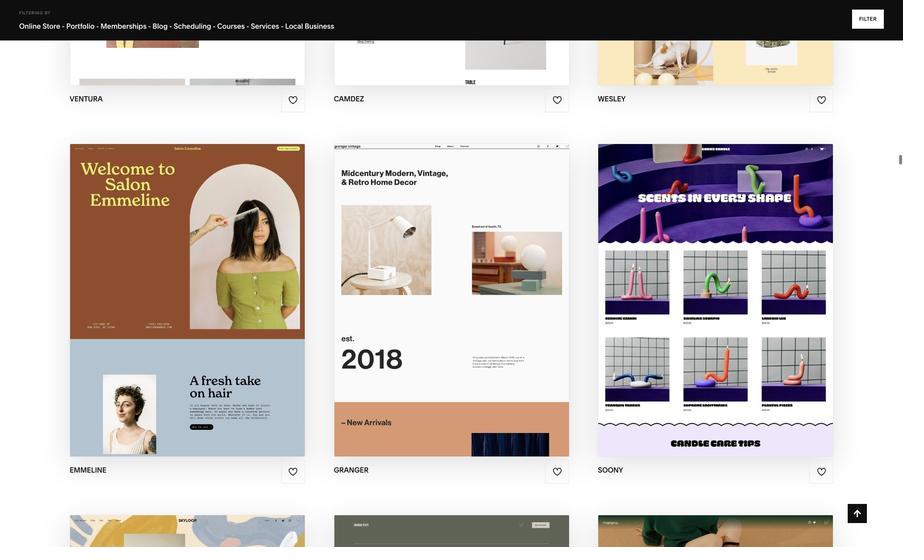Task type: locate. For each thing, give the bounding box(es) containing it.
preview down start with emmeline
[[145, 300, 183, 310]]

0 horizontal spatial with
[[162, 283, 184, 293]]

1 horizontal spatial preview
[[680, 300, 718, 310]]

2 vertical spatial soony
[[598, 466, 623, 475]]

manual image
[[334, 516, 569, 547]]

mariana image
[[599, 516, 833, 547]]

with
[[162, 283, 184, 293], [428, 283, 450, 293], [698, 283, 720, 293]]

- right courses
[[246, 22, 249, 30]]

-
[[62, 22, 65, 30], [96, 22, 99, 30], [148, 22, 151, 30], [169, 22, 172, 30], [213, 22, 216, 30], [246, 22, 249, 30], [281, 22, 284, 30]]

3 - from the left
[[148, 22, 151, 30]]

2 with from the left
[[428, 283, 450, 293]]

preview for preview emmeline
[[145, 300, 183, 310]]

0 horizontal spatial granger
[[334, 466, 369, 475]]

1 start from the left
[[134, 283, 160, 293]]

1 with from the left
[[162, 283, 184, 293]]

2 vertical spatial emmeline
[[70, 466, 107, 475]]

1 vertical spatial granger
[[334, 466, 369, 475]]

granger image
[[334, 144, 569, 457]]

2 preview from the left
[[680, 300, 718, 310]]

start for start with granger
[[399, 283, 426, 293]]

2 horizontal spatial with
[[698, 283, 720, 293]]

business
[[305, 22, 334, 30]]

preview for preview soony
[[680, 300, 718, 310]]

memberships
[[101, 22, 147, 30]]

0 horizontal spatial start
[[134, 283, 160, 293]]

filter
[[859, 16, 877, 22]]

- left courses
[[213, 22, 216, 30]]

- right portfolio
[[96, 22, 99, 30]]

1 preview from the left
[[145, 300, 183, 310]]

6 - from the left
[[246, 22, 249, 30]]

- left blog
[[148, 22, 151, 30]]

online store - portfolio - memberships - blog - scheduling - courses - services - local business
[[19, 22, 334, 30]]

- left the local
[[281, 22, 284, 30]]

0 vertical spatial granger
[[452, 283, 495, 293]]

2 - from the left
[[96, 22, 99, 30]]

preview inside 'link'
[[680, 300, 718, 310]]

filter button
[[852, 10, 884, 29]]

0 vertical spatial soony
[[722, 283, 753, 293]]

1 horizontal spatial with
[[428, 283, 450, 293]]

2 horizontal spatial start
[[669, 283, 696, 293]]

granger
[[452, 283, 495, 293], [334, 466, 369, 475]]

start for start with emmeline
[[134, 283, 160, 293]]

- right blog
[[169, 22, 172, 30]]

start with emmeline button
[[134, 277, 241, 301]]

5 - from the left
[[213, 22, 216, 30]]

services
[[251, 22, 279, 30]]

add camdez to your favorites list image
[[553, 96, 562, 105]]

- right store
[[62, 22, 65, 30]]

3 start from the left
[[669, 283, 696, 293]]

emmeline
[[186, 283, 232, 293], [185, 300, 230, 310], [70, 466, 107, 475]]

1 horizontal spatial start
[[399, 283, 426, 293]]

1 vertical spatial soony
[[720, 300, 751, 310]]

wesley image
[[599, 0, 833, 85]]

7 - from the left
[[281, 22, 284, 30]]

preview soony link
[[680, 294, 751, 318]]

2 start from the left
[[399, 283, 426, 293]]

start
[[134, 283, 160, 293], [399, 283, 426, 293], [669, 283, 696, 293]]

add wesley to your favorites list image
[[817, 96, 826, 105]]

soony
[[722, 283, 753, 293], [720, 300, 751, 310], [598, 466, 623, 475]]

1 horizontal spatial granger
[[452, 283, 495, 293]]

emmeline image
[[70, 144, 305, 457]]

granger inside button
[[452, 283, 495, 293]]

0 vertical spatial emmeline
[[186, 283, 232, 293]]

soony inside 'link'
[[720, 300, 751, 310]]

add ventura to your favorites list image
[[288, 96, 298, 105]]

3 with from the left
[[698, 283, 720, 293]]

preview
[[145, 300, 183, 310], [680, 300, 718, 310]]

with for emmeline
[[162, 283, 184, 293]]

add soony to your favorites list image
[[817, 467, 826, 477]]

with for granger
[[428, 283, 450, 293]]

preview down the "start with soony"
[[680, 300, 718, 310]]

filtering
[[19, 10, 43, 15]]

0 horizontal spatial preview
[[145, 300, 183, 310]]



Task type: vqa. For each thing, say whether or not it's contained in the screenshot.
Granger inside the BUTTON
yes



Task type: describe. For each thing, give the bounding box(es) containing it.
soony image
[[599, 144, 833, 457]]

store
[[43, 22, 60, 30]]

1 vertical spatial emmeline
[[185, 300, 230, 310]]

wesley
[[598, 94, 626, 103]]

soony inside button
[[722, 283, 753, 293]]

start with soony
[[669, 283, 753, 293]]

add granger to your favorites list image
[[553, 467, 562, 477]]

blog
[[153, 22, 168, 30]]

camdez image
[[334, 0, 569, 85]]

ventura
[[70, 94, 103, 103]]

4 - from the left
[[169, 22, 172, 30]]

scheduling
[[174, 22, 211, 30]]

add emmeline to your favorites list image
[[288, 467, 298, 477]]

back to top image
[[853, 509, 862, 519]]

online
[[19, 22, 41, 30]]

start with emmeline
[[134, 283, 232, 293]]

portfolio
[[66, 22, 95, 30]]

preview soony
[[680, 300, 751, 310]]

local
[[285, 22, 303, 30]]

ventura image
[[70, 0, 305, 85]]

by
[[45, 10, 51, 15]]

filtering by
[[19, 10, 51, 15]]

courses
[[217, 22, 245, 30]]

with for soony
[[698, 283, 720, 293]]

camdez
[[334, 94, 364, 103]]

preview emmeline
[[145, 300, 230, 310]]

start with granger button
[[399, 277, 504, 301]]

skyloop image
[[70, 516, 305, 547]]

preview emmeline link
[[145, 294, 230, 318]]

start with granger
[[399, 283, 495, 293]]

start for start with soony
[[669, 283, 696, 293]]

emmeline inside button
[[186, 283, 232, 293]]

start with soony button
[[669, 277, 762, 301]]

1 - from the left
[[62, 22, 65, 30]]



